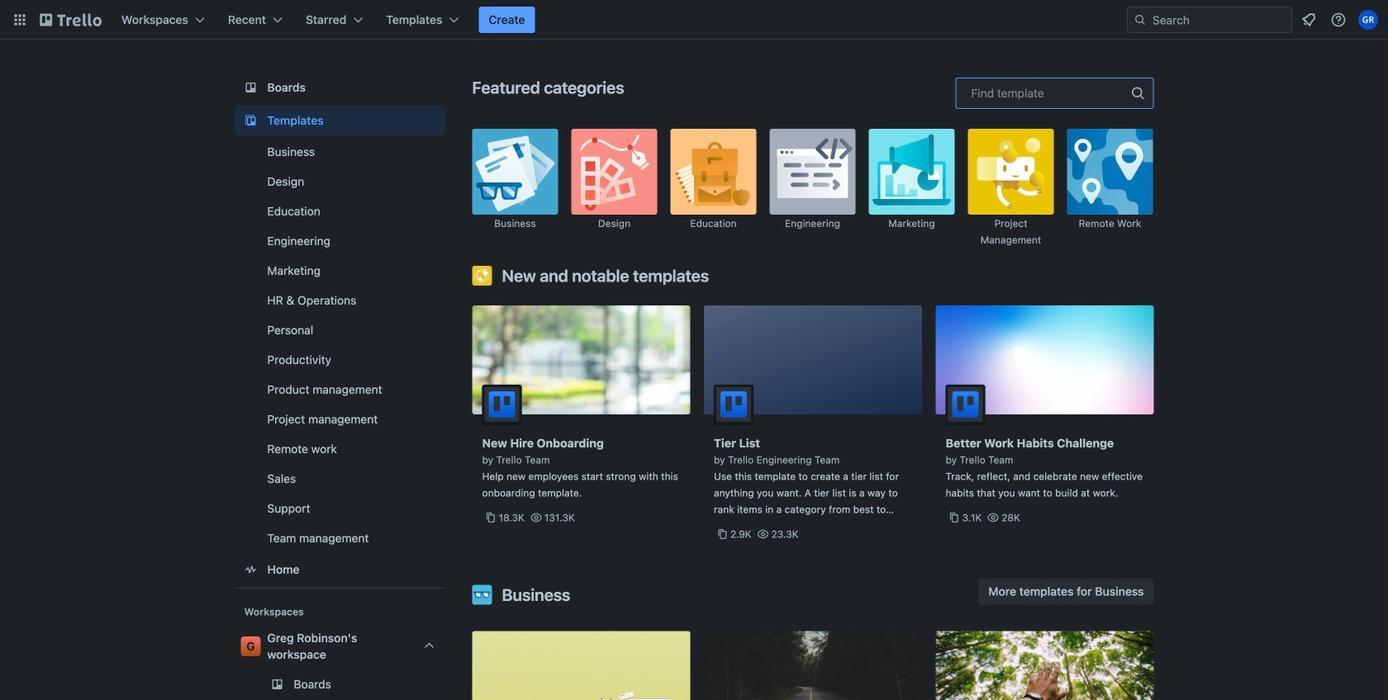 Task type: describe. For each thing, give the bounding box(es) containing it.
open information menu image
[[1331, 12, 1347, 28]]

1 business icon image from the top
[[472, 129, 558, 215]]

education icon image
[[671, 129, 757, 215]]

design icon image
[[572, 129, 658, 215]]

greg robinson (gregrobinson96) image
[[1359, 10, 1379, 30]]

trello team image
[[946, 385, 986, 425]]

engineering icon image
[[770, 129, 856, 215]]

0 notifications image
[[1299, 10, 1319, 30]]

project management icon image
[[968, 129, 1054, 215]]



Task type: locate. For each thing, give the bounding box(es) containing it.
0 vertical spatial business icon image
[[472, 129, 558, 215]]

1 vertical spatial business icon image
[[472, 586, 492, 605]]

remote work icon image
[[1068, 129, 1153, 215]]

search image
[[1134, 13, 1147, 26]]

None field
[[956, 78, 1154, 109]]

business icon image
[[472, 129, 558, 215], [472, 586, 492, 605]]

template board image
[[241, 111, 261, 131]]

trello team image
[[482, 385, 522, 425]]

marketing icon image
[[869, 129, 955, 215]]

2 business icon image from the top
[[472, 586, 492, 605]]

board image
[[241, 78, 261, 98]]

Search field
[[1147, 8, 1292, 31]]

primary element
[[0, 0, 1389, 40]]

home image
[[241, 560, 261, 580]]

back to home image
[[40, 7, 102, 33]]

trello engineering team image
[[714, 385, 754, 425]]



Task type: vqa. For each thing, say whether or not it's contained in the screenshot.
Marketing Icon
yes



